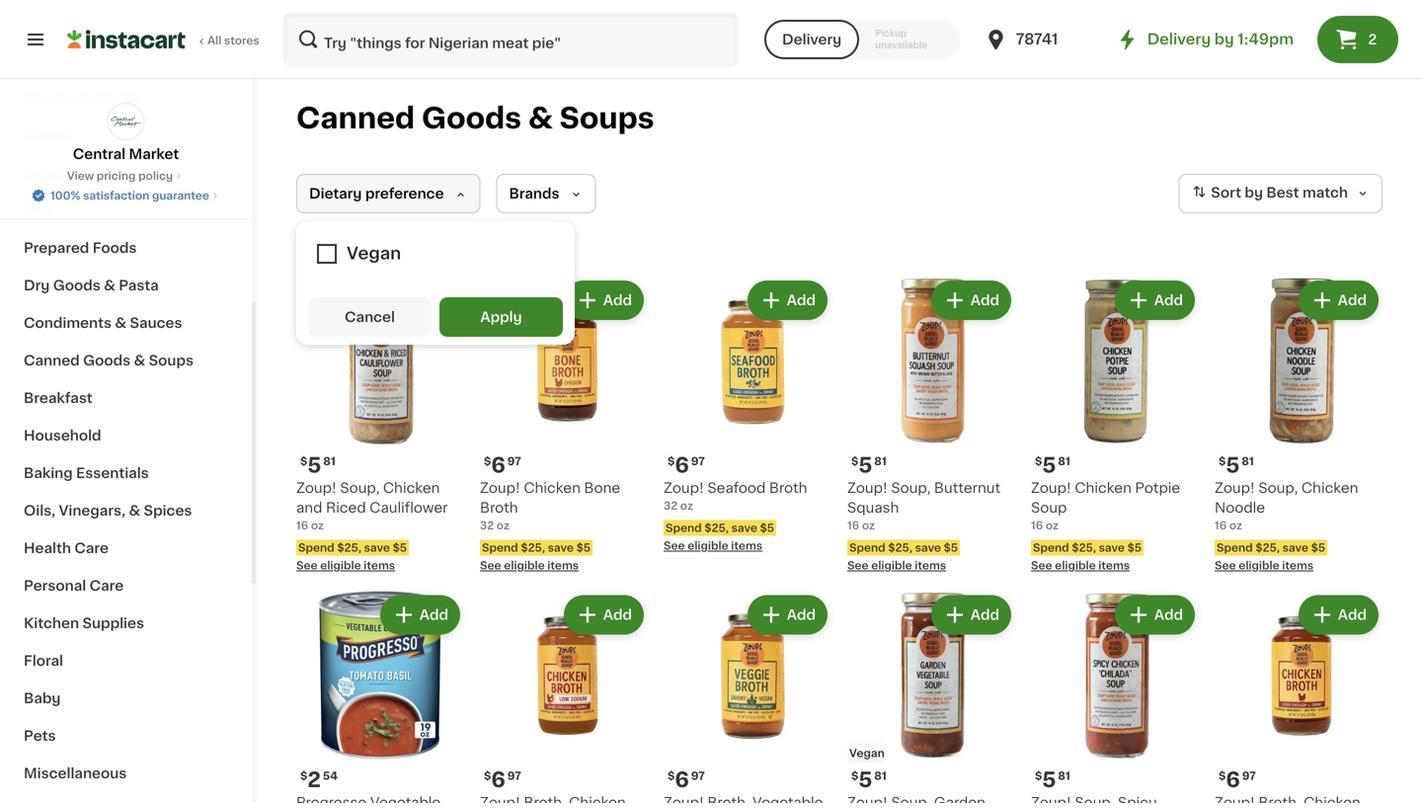 Task type: describe. For each thing, give the bounding box(es) containing it.
noodle
[[1215, 501, 1266, 515]]

by for delivery
[[1215, 32, 1235, 46]]

16 inside zoup! soup, chicken and riced cauliflower 16 oz
[[296, 520, 308, 531]]

eligible for and
[[320, 560, 361, 571]]

zoup! soup, chicken and riced cauliflower 16 oz
[[296, 481, 448, 531]]

dry goods & pasta
[[24, 279, 159, 292]]

goods for canned goods & soups link
[[83, 354, 131, 368]]

see for 32
[[664, 540, 685, 551]]

delivery button
[[765, 20, 860, 59]]

market
[[129, 147, 179, 161]]

snacks & candy
[[24, 91, 141, 105]]

prepared
[[24, 241, 89, 255]]

frozen
[[24, 128, 72, 142]]

condiments
[[24, 316, 112, 330]]

items for soup
[[1099, 560, 1130, 571]]

frozen link
[[12, 117, 240, 154]]

policy
[[138, 170, 173, 181]]

all
[[207, 35, 222, 46]]

oils, vinegars, & spices link
[[12, 492, 240, 530]]

Search field
[[285, 14, 737, 65]]

snacks
[[24, 91, 75, 105]]

miscellaneous
[[24, 767, 127, 781]]

cancel button
[[308, 297, 432, 337]]

chicken inside zoup! chicken potpie soup 16 oz
[[1075, 481, 1132, 495]]

$5 for zoup! soup, chicken noodle
[[1312, 542, 1326, 553]]

$25, for squash
[[889, 542, 913, 553]]

baking essentials
[[24, 466, 149, 480]]

view pricing policy
[[67, 170, 173, 181]]

$25, for soup
[[1072, 542, 1097, 553]]

view pricing policy link
[[67, 168, 185, 184]]

1 horizontal spatial soups
[[560, 104, 655, 132]]

dietary preference button
[[296, 174, 481, 213]]

eligible for noodle
[[1239, 560, 1280, 571]]

78741
[[1016, 32, 1059, 46]]

1 vertical spatial canned
[[24, 354, 80, 368]]

54
[[323, 771, 338, 782]]

spend $25, save $5 see eligible items for soup
[[1032, 542, 1142, 571]]

central market link
[[73, 103, 179, 164]]

oz inside zoup! seafood broth 32 oz
[[681, 500, 694, 511]]

prepared foods
[[24, 241, 137, 255]]

condiments & sauces
[[24, 316, 182, 330]]

spend for squash
[[850, 542, 886, 553]]

essentials
[[76, 466, 149, 480]]

32 inside zoup! seafood broth 32 oz
[[664, 500, 678, 511]]

sort by
[[1212, 186, 1264, 200]]

soup, for noodle
[[1259, 481, 1299, 495]]

spend $25, save $5 see eligible items for and
[[296, 542, 407, 571]]

81 for zoup! chicken potpie soup
[[1059, 456, 1071, 467]]

$ 5 81 for zoup! soup, chicken noodle
[[1219, 455, 1255, 476]]

5 for zoup! soup, butternut squash
[[859, 455, 873, 476]]

floral link
[[12, 642, 240, 680]]

spend for 32
[[666, 523, 702, 534]]

$ 5 81 for zoup! soup, chicken and riced cauliflower
[[300, 455, 336, 476]]

78741 button
[[985, 12, 1103, 67]]

5 for zoup! soup, chicken and riced cauliflower
[[308, 455, 321, 476]]

spend for soup
[[1034, 542, 1070, 553]]

100%
[[50, 190, 81, 201]]

& left pasta
[[104, 279, 115, 292]]

cancel
[[345, 310, 395, 324]]

$5 for zoup! seafood broth
[[760, 523, 775, 534]]

kitchen supplies link
[[12, 605, 240, 642]]

dietary
[[309, 187, 362, 201]]

see for noodle
[[1215, 560, 1237, 571]]

sauces
[[130, 316, 182, 330]]

$ inside $ 2 54
[[300, 771, 308, 782]]

spend $25, save $5 see eligible items for noodle
[[1215, 542, 1326, 571]]

items for noodle
[[1283, 560, 1314, 571]]

save for and
[[364, 542, 390, 553]]

baking
[[24, 466, 73, 480]]

0 vertical spatial goods
[[422, 104, 522, 132]]

1:49pm
[[1238, 32, 1294, 46]]

zoup! for 32
[[664, 481, 704, 495]]

candy
[[94, 91, 141, 105]]

miscellaneous link
[[12, 755, 240, 792]]

$5 for zoup! chicken potpie soup
[[1128, 542, 1142, 553]]

zoup! soup, chicken noodle 16 oz
[[1215, 481, 1359, 531]]

stores
[[224, 35, 260, 46]]

see for broth
[[480, 560, 502, 571]]

deli
[[24, 204, 52, 217]]

satisfaction
[[83, 190, 149, 201]]

eligible for 32
[[688, 540, 729, 551]]

bakery link
[[12, 154, 240, 192]]

oz for zoup! soup, chicken noodle
[[1230, 520, 1243, 531]]

2 button
[[1318, 16, 1399, 63]]

see for squash
[[848, 560, 869, 571]]

seafood
[[708, 481, 766, 495]]

guarantee
[[152, 190, 209, 201]]

pricing
[[97, 170, 136, 181]]

health
[[24, 541, 71, 555]]

16 for zoup! soup, chicken noodle
[[1215, 520, 1227, 531]]

broth inside zoup! chicken bone broth 32 oz
[[480, 501, 518, 515]]

$5 for zoup! soup, butternut squash
[[944, 542, 958, 553]]

goods for 'dry goods & pasta' link
[[53, 279, 101, 292]]

household link
[[12, 417, 240, 455]]

sort
[[1212, 186, 1242, 200]]

oz for zoup! chicken potpie soup
[[1046, 520, 1059, 531]]

health care
[[24, 541, 109, 555]]

$ 5 81 for zoup! soup, butternut squash
[[852, 455, 887, 476]]

riced
[[326, 501, 366, 515]]

spend $25, save $5 see eligible items for 32
[[664, 523, 775, 551]]

deli link
[[12, 192, 240, 229]]

care for health care
[[74, 541, 109, 555]]

chicken inside zoup! soup, chicken noodle 16 oz
[[1302, 481, 1359, 495]]

Best match Sort by field
[[1179, 174, 1383, 213]]

81 for zoup! soup, chicken and riced cauliflower
[[323, 456, 336, 467]]

central
[[73, 147, 126, 161]]

personal
[[24, 579, 86, 593]]

cauliflower
[[370, 501, 448, 515]]

baby link
[[12, 680, 240, 717]]

& left sauces
[[115, 316, 127, 330]]

personal care
[[24, 579, 124, 593]]

all stores link
[[67, 12, 261, 67]]

central market
[[73, 147, 179, 161]]

1 vertical spatial canned goods & soups
[[24, 354, 194, 368]]

spend for and
[[298, 542, 335, 553]]

condiments & sauces link
[[12, 304, 240, 342]]

add inside button
[[420, 608, 449, 622]]

foods
[[93, 241, 137, 255]]

81 for zoup! soup, butternut squash
[[875, 456, 887, 467]]

100% satisfaction guarantee
[[50, 190, 209, 201]]

kitchen supplies
[[24, 617, 144, 630]]

save for soup
[[1099, 542, 1125, 553]]

central market logo image
[[107, 103, 145, 140]]

1 horizontal spatial canned goods & soups
[[296, 104, 655, 132]]

$25, for broth
[[521, 542, 545, 553]]

items for squash
[[915, 560, 947, 571]]

best
[[1267, 186, 1300, 200]]

zoup! for broth
[[480, 481, 521, 495]]

soup, for squash
[[892, 481, 931, 495]]

16 for zoup! chicken potpie soup
[[1032, 520, 1044, 531]]

eligible for squash
[[872, 560, 913, 571]]



Task type: vqa. For each thing, say whether or not it's contained in the screenshot.
LED
no



Task type: locate. For each thing, give the bounding box(es) containing it.
$5 down cauliflower
[[393, 542, 407, 553]]

soup, up noodle
[[1259, 481, 1299, 495]]

spices
[[144, 504, 192, 518]]

see down and
[[296, 560, 318, 571]]

1 horizontal spatial canned
[[296, 104, 415, 132]]

by left 1:49pm
[[1215, 32, 1235, 46]]

$ 6 97
[[484, 455, 521, 476], [668, 455, 705, 476], [484, 770, 521, 790], [668, 770, 705, 790], [1219, 770, 1257, 790]]

soups down sauces
[[149, 354, 194, 368]]

view
[[67, 170, 94, 181]]

1 horizontal spatial soup,
[[892, 481, 931, 495]]

see for and
[[296, 560, 318, 571]]

& up brands dropdown button
[[528, 104, 553, 132]]

pasta
[[119, 279, 159, 292]]

$5 for zoup! soup, chicken and riced cauliflower
[[393, 542, 407, 553]]

goods inside 'dry goods & pasta' link
[[53, 279, 101, 292]]

0 horizontal spatial broth
[[480, 501, 518, 515]]

& left spices
[[129, 504, 140, 518]]

$25, down riced
[[337, 542, 362, 553]]

1 vertical spatial goods
[[53, 279, 101, 292]]

canned goods & soups
[[296, 104, 655, 132], [24, 354, 194, 368]]

0 horizontal spatial canned
[[24, 354, 80, 368]]

$25, for 32
[[705, 523, 729, 534]]

canned goods & soups down condiments & sauces
[[24, 354, 194, 368]]

3 zoup! from the left
[[664, 481, 704, 495]]

2 zoup! from the left
[[480, 481, 521, 495]]

kitchen
[[24, 617, 79, 630]]

2 inside "product" group
[[308, 770, 321, 790]]

$5 down zoup! chicken potpie soup 16 oz
[[1128, 542, 1142, 553]]

spend for broth
[[482, 542, 518, 553]]

1 16 from the left
[[296, 520, 308, 531]]

16
[[296, 520, 308, 531], [848, 520, 860, 531], [1032, 520, 1044, 531], [1215, 520, 1227, 531]]

all stores
[[207, 35, 260, 46]]

canned up dietary
[[296, 104, 415, 132]]

spend
[[666, 523, 702, 534], [298, 542, 335, 553], [482, 542, 518, 553], [850, 542, 886, 553], [1034, 542, 1070, 553], [1217, 542, 1254, 553]]

4 zoup! from the left
[[848, 481, 888, 495]]

goods down 'search' field
[[422, 104, 522, 132]]

spend down and
[[298, 542, 335, 553]]

32 inside zoup! chicken bone broth 32 oz
[[480, 520, 494, 531]]

goods
[[422, 104, 522, 132], [53, 279, 101, 292], [83, 354, 131, 368]]

see down noodle
[[1215, 560, 1237, 571]]

eligible for broth
[[504, 560, 545, 571]]

1 horizontal spatial 32
[[664, 500, 678, 511]]

brands button
[[497, 174, 596, 213]]

5 for zoup! soup, chicken noodle
[[1227, 455, 1240, 476]]

zoup! seafood broth 32 oz
[[664, 481, 808, 511]]

zoup! soup, butternut squash 16 oz
[[848, 481, 1001, 531]]

service type group
[[765, 20, 961, 59]]

16 for zoup! soup, butternut squash
[[848, 520, 860, 531]]

$5 down zoup! soup, butternut squash 16 oz
[[944, 542, 958, 553]]

2 16 from the left
[[848, 520, 860, 531]]

1 vertical spatial broth
[[480, 501, 518, 515]]

bone
[[584, 481, 621, 495]]

snacks & candy link
[[12, 79, 240, 117]]

canned goods & soups down 'search' field
[[296, 104, 655, 132]]

spend down zoup! chicken bone broth 32 oz
[[482, 542, 518, 553]]

oz inside zoup! chicken bone broth 32 oz
[[497, 520, 510, 531]]

16 down the soup
[[1032, 520, 1044, 531]]

1 vertical spatial 2
[[308, 770, 321, 790]]

eligible
[[688, 540, 729, 551], [320, 560, 361, 571], [504, 560, 545, 571], [872, 560, 913, 571], [1056, 560, 1096, 571], [1239, 560, 1280, 571]]

vinegars,
[[59, 504, 126, 518]]

oils,
[[24, 504, 55, 518]]

spend down the soup
[[1034, 542, 1070, 553]]

squash
[[848, 501, 899, 515]]

0 horizontal spatial 2
[[308, 770, 321, 790]]

32
[[664, 500, 678, 511], [480, 520, 494, 531]]

eligible down zoup! seafood broth 32 oz
[[688, 540, 729, 551]]

items
[[731, 540, 763, 551], [364, 560, 395, 571], [548, 560, 579, 571], [915, 560, 947, 571], [1099, 560, 1130, 571], [1283, 560, 1314, 571]]

oz inside zoup! soup, chicken and riced cauliflower 16 oz
[[311, 520, 324, 531]]

zoup! inside zoup! soup, chicken noodle 16 oz
[[1215, 481, 1256, 495]]

by for sort
[[1245, 186, 1264, 200]]

delivery for delivery
[[783, 33, 842, 46]]

butternut
[[935, 481, 1001, 495]]

vegan
[[850, 748, 885, 759]]

$25, down zoup! soup, butternut squash 16 oz
[[889, 542, 913, 553]]

health care link
[[12, 530, 240, 567]]

0 horizontal spatial soup,
[[340, 481, 380, 495]]

zoup! inside zoup! soup, chicken and riced cauliflower 16 oz
[[296, 481, 337, 495]]

delivery by 1:49pm link
[[1116, 28, 1294, 51]]

81 for zoup! soup, chicken noodle
[[1242, 456, 1255, 467]]

delivery inside button
[[783, 33, 842, 46]]

1 vertical spatial care
[[90, 579, 124, 593]]

3 16 from the left
[[1032, 520, 1044, 531]]

$5 down zoup! chicken bone broth 32 oz
[[577, 542, 591, 553]]

soup, inside zoup! soup, chicken and riced cauliflower 16 oz
[[340, 481, 380, 495]]

zoup! inside zoup! chicken potpie soup 16 oz
[[1032, 481, 1072, 495]]

save down zoup! soup, chicken and riced cauliflower 16 oz
[[364, 542, 390, 553]]

spend down zoup! seafood broth 32 oz
[[666, 523, 702, 534]]

$ 2 54
[[300, 770, 338, 790]]

1 horizontal spatial broth
[[770, 481, 808, 495]]

spend $25, save $5 see eligible items down zoup! soup, chicken noodle 16 oz
[[1215, 542, 1326, 571]]

save for noodle
[[1283, 542, 1309, 553]]

spend $25, save $5 see eligible items down zoup! chicken bone broth 32 oz
[[480, 542, 591, 571]]

spend down noodle
[[1217, 542, 1254, 553]]

& left candy
[[79, 91, 90, 105]]

1 soup, from the left
[[340, 481, 380, 495]]

zoup! chicken bone broth 32 oz
[[480, 481, 621, 531]]

dry
[[24, 279, 50, 292]]

16 down "squash" on the right
[[848, 520, 860, 531]]

preference
[[365, 187, 444, 201]]

chicken inside zoup! soup, chicken and riced cauliflower 16 oz
[[383, 481, 440, 495]]

spend $25, save $5 see eligible items for broth
[[480, 542, 591, 571]]

product group containing 2
[[296, 591, 464, 803]]

4 chicken from the left
[[1302, 481, 1359, 495]]

oz for zoup! soup, butternut squash
[[862, 520, 875, 531]]

brands
[[509, 187, 560, 201]]

apply
[[481, 310, 522, 324]]

&
[[79, 91, 90, 105], [528, 104, 553, 132], [104, 279, 115, 292], [115, 316, 127, 330], [134, 354, 145, 368], [129, 504, 140, 518]]

eligible down riced
[[320, 560, 361, 571]]

1 vertical spatial soups
[[149, 354, 194, 368]]

save down zoup! seafood broth 32 oz
[[732, 523, 758, 534]]

soup
[[1032, 501, 1068, 515]]

0 vertical spatial soups
[[560, 104, 655, 132]]

items for 32
[[731, 540, 763, 551]]

goods down condiments & sauces
[[83, 354, 131, 368]]

broth right seafood
[[770, 481, 808, 495]]

1 horizontal spatial 2
[[1369, 33, 1378, 46]]

see down zoup! chicken bone broth 32 oz
[[480, 560, 502, 571]]

zoup! for squash
[[848, 481, 888, 495]]

save
[[732, 523, 758, 534], [364, 542, 390, 553], [548, 542, 574, 553], [916, 542, 942, 553], [1099, 542, 1125, 553], [1283, 542, 1309, 553]]

see down zoup! seafood broth 32 oz
[[664, 540, 685, 551]]

eligible down noodle
[[1239, 560, 1280, 571]]

delivery
[[1148, 32, 1211, 46], [783, 33, 842, 46]]

care down vinegars,
[[74, 541, 109, 555]]

goods inside canned goods & soups link
[[83, 354, 131, 368]]

eligible for soup
[[1056, 560, 1096, 571]]

$25, down zoup! seafood broth 32 oz
[[705, 523, 729, 534]]

eligible down "squash" on the right
[[872, 560, 913, 571]]

pets link
[[12, 717, 240, 755]]

items down zoup! soup, butternut squash 16 oz
[[915, 560, 947, 571]]

2 chicken from the left
[[524, 481, 581, 495]]

add button inside "product" group
[[382, 597, 458, 633]]

chicken inside zoup! chicken bone broth 32 oz
[[524, 481, 581, 495]]

zoup! inside zoup! soup, butternut squash 16 oz
[[848, 481, 888, 495]]

see down "squash" on the right
[[848, 560, 869, 571]]

& up breakfast link
[[134, 354, 145, 368]]

eligible down zoup! chicken bone broth 32 oz
[[504, 560, 545, 571]]

soup, up riced
[[340, 481, 380, 495]]

$ 5 81
[[300, 455, 336, 476], [852, 455, 887, 476], [1035, 455, 1071, 476], [1219, 455, 1255, 476], [852, 770, 887, 790], [1035, 770, 1071, 790]]

broth inside zoup! seafood broth 32 oz
[[770, 481, 808, 495]]

1 horizontal spatial by
[[1245, 186, 1264, 200]]

1 vertical spatial 32
[[480, 520, 494, 531]]

zoup! inside zoup! seafood broth 32 oz
[[664, 481, 704, 495]]

baking essentials link
[[12, 455, 240, 492]]

$25, for and
[[337, 542, 362, 553]]

16 inside zoup! chicken potpie soup 16 oz
[[1032, 520, 1044, 531]]

0 vertical spatial by
[[1215, 32, 1235, 46]]

canned up breakfast
[[24, 354, 80, 368]]

save down zoup! soup, chicken noodle 16 oz
[[1283, 542, 1309, 553]]

zoup! inside zoup! chicken bone broth 32 oz
[[480, 481, 521, 495]]

soup, inside zoup! soup, chicken noodle 16 oz
[[1259, 481, 1299, 495]]

0 vertical spatial broth
[[770, 481, 808, 495]]

items down zoup! soup, chicken noodle 16 oz
[[1283, 560, 1314, 571]]

floral
[[24, 654, 63, 668]]

broth right cauliflower
[[480, 501, 518, 515]]

oz for zoup! chicken bone broth
[[497, 520, 510, 531]]

0 vertical spatial care
[[74, 541, 109, 555]]

apply button
[[440, 297, 563, 337]]

items down zoup! soup, chicken and riced cauliflower 16 oz
[[364, 560, 395, 571]]

delivery by 1:49pm
[[1148, 32, 1294, 46]]

breakfast link
[[12, 379, 240, 417]]

6
[[491, 455, 506, 476], [675, 455, 689, 476], [491, 770, 506, 790], [675, 770, 689, 790], [1227, 770, 1241, 790]]

$25, for noodle
[[1256, 542, 1280, 553]]

zoup! for soup
[[1032, 481, 1072, 495]]

zoup! for and
[[296, 481, 337, 495]]

1 chicken from the left
[[383, 481, 440, 495]]

match
[[1303, 186, 1349, 200]]

97
[[508, 456, 521, 467], [691, 456, 705, 467], [508, 771, 521, 782], [691, 771, 705, 782], [1243, 771, 1257, 782]]

oz inside zoup! soup, chicken noodle 16 oz
[[1230, 520, 1243, 531]]

$25, down zoup! chicken bone broth 32 oz
[[521, 542, 545, 553]]

zoup! chicken potpie soup 16 oz
[[1032, 481, 1181, 531]]

zoup! for noodle
[[1215, 481, 1256, 495]]

save for 32
[[732, 523, 758, 534]]

0 horizontal spatial delivery
[[783, 33, 842, 46]]

oz inside zoup! soup, butternut squash 16 oz
[[862, 520, 875, 531]]

best match
[[1267, 186, 1349, 200]]

chicken
[[383, 481, 440, 495], [524, 481, 581, 495], [1075, 481, 1132, 495], [1302, 481, 1359, 495]]

soup, up "squash" on the right
[[892, 481, 931, 495]]

canned goods & soups link
[[12, 342, 240, 379]]

2 soup, from the left
[[892, 481, 931, 495]]

pets
[[24, 729, 56, 743]]

and
[[296, 501, 323, 515]]

2 horizontal spatial soup,
[[1259, 481, 1299, 495]]

None search field
[[283, 12, 739, 67]]

broth
[[770, 481, 808, 495], [480, 501, 518, 515]]

soup, for and
[[340, 481, 380, 495]]

3 chicken from the left
[[1075, 481, 1132, 495]]

baby
[[24, 692, 61, 705]]

by right sort
[[1245, 186, 1264, 200]]

bakery
[[24, 166, 74, 180]]

0 vertical spatial 2
[[1369, 33, 1378, 46]]

save for squash
[[916, 542, 942, 553]]

soup, inside zoup! soup, butternut squash 16 oz
[[892, 481, 931, 495]]

items for and
[[364, 560, 395, 571]]

save down zoup! chicken bone broth 32 oz
[[548, 542, 574, 553]]

delivery for delivery by 1:49pm
[[1148, 32, 1211, 46]]

add button
[[382, 283, 458, 318], [566, 283, 642, 318], [750, 283, 826, 318], [933, 283, 1010, 318], [1117, 283, 1194, 318], [1301, 283, 1377, 318], [382, 597, 458, 633], [566, 597, 642, 633], [750, 597, 826, 633], [933, 597, 1010, 633], [1117, 597, 1194, 633], [1301, 597, 1377, 633]]

0 horizontal spatial by
[[1215, 32, 1235, 46]]

prepared foods link
[[12, 229, 240, 267]]

save for broth
[[548, 542, 574, 553]]

1 horizontal spatial delivery
[[1148, 32, 1211, 46]]

spend for noodle
[[1217, 542, 1254, 553]]

see for soup
[[1032, 560, 1053, 571]]

$ 5 81 for zoup! chicken potpie soup
[[1035, 455, 1071, 476]]

care
[[74, 541, 109, 555], [90, 579, 124, 593]]

spend $25, save $5 see eligible items down zoup! soup, butternut squash 16 oz
[[848, 542, 958, 571]]

dry goods & pasta link
[[12, 267, 240, 304]]

$5 down zoup! soup, chicken noodle 16 oz
[[1312, 542, 1326, 553]]

care up supplies
[[90, 579, 124, 593]]

0 vertical spatial 32
[[664, 500, 678, 511]]

16 down and
[[296, 520, 308, 531]]

$5 down zoup! seafood broth 32 oz
[[760, 523, 775, 534]]

see down the soup
[[1032, 560, 1053, 571]]

oz inside zoup! chicken potpie soup 16 oz
[[1046, 520, 1059, 531]]

dietary preference
[[309, 187, 444, 201]]

0 horizontal spatial 32
[[480, 520, 494, 531]]

0 vertical spatial canned
[[296, 104, 415, 132]]

1 zoup! from the left
[[296, 481, 337, 495]]

spend $25, save $5 see eligible items down zoup! chicken potpie soup 16 oz
[[1032, 542, 1142, 571]]

items for broth
[[548, 560, 579, 571]]

0 horizontal spatial canned goods & soups
[[24, 354, 194, 368]]

5 for zoup! chicken potpie soup
[[1043, 455, 1057, 476]]

items down zoup! chicken potpie soup 16 oz
[[1099, 560, 1130, 571]]

$25, down zoup! soup, chicken noodle 16 oz
[[1256, 542, 1280, 553]]

6 zoup! from the left
[[1215, 481, 1256, 495]]

product group
[[296, 277, 464, 574], [480, 277, 648, 574], [664, 277, 832, 554], [848, 277, 1016, 574], [1032, 277, 1200, 574], [1215, 277, 1383, 574], [296, 591, 464, 803], [480, 591, 648, 803], [664, 591, 832, 803], [848, 591, 1016, 803], [1032, 591, 1200, 803], [1215, 591, 1383, 803]]

items down zoup! chicken bone broth 32 oz
[[548, 560, 579, 571]]

eligible down the soup
[[1056, 560, 1096, 571]]

spend $25, save $5 see eligible items down riced
[[296, 542, 407, 571]]

0 horizontal spatial soups
[[149, 354, 194, 368]]

spend $25, save $5 see eligible items down zoup! seafood broth 32 oz
[[664, 523, 775, 551]]

save down zoup! soup, butternut squash 16 oz
[[916, 542, 942, 553]]

3 soup, from the left
[[1259, 481, 1299, 495]]

5 zoup! from the left
[[1032, 481, 1072, 495]]

potpie
[[1136, 481, 1181, 495]]

soups up brands dropdown button
[[560, 104, 655, 132]]

$25, down zoup! chicken potpie soup 16 oz
[[1072, 542, 1097, 553]]

0 vertical spatial canned goods & soups
[[296, 104, 655, 132]]

4 16 from the left
[[1215, 520, 1227, 531]]

16 inside zoup! soup, butternut squash 16 oz
[[848, 520, 860, 531]]

spend down "squash" on the right
[[850, 542, 886, 553]]

items down zoup! seafood broth 32 oz
[[731, 540, 763, 551]]

$5 for zoup! chicken bone broth
[[577, 542, 591, 553]]

by inside field
[[1245, 186, 1264, 200]]

goods down prepared foods
[[53, 279, 101, 292]]

2 inside button
[[1369, 33, 1378, 46]]

spend $25, save $5 see eligible items for squash
[[848, 542, 958, 571]]

save down zoup! chicken potpie soup 16 oz
[[1099, 542, 1125, 553]]

instacart logo image
[[67, 28, 186, 51]]

16 down noodle
[[1215, 520, 1227, 531]]

16 inside zoup! soup, chicken noodle 16 oz
[[1215, 520, 1227, 531]]

1 vertical spatial by
[[1245, 186, 1264, 200]]

care for personal care
[[90, 579, 124, 593]]

2 vertical spatial goods
[[83, 354, 131, 368]]

breakfast
[[24, 391, 93, 405]]



